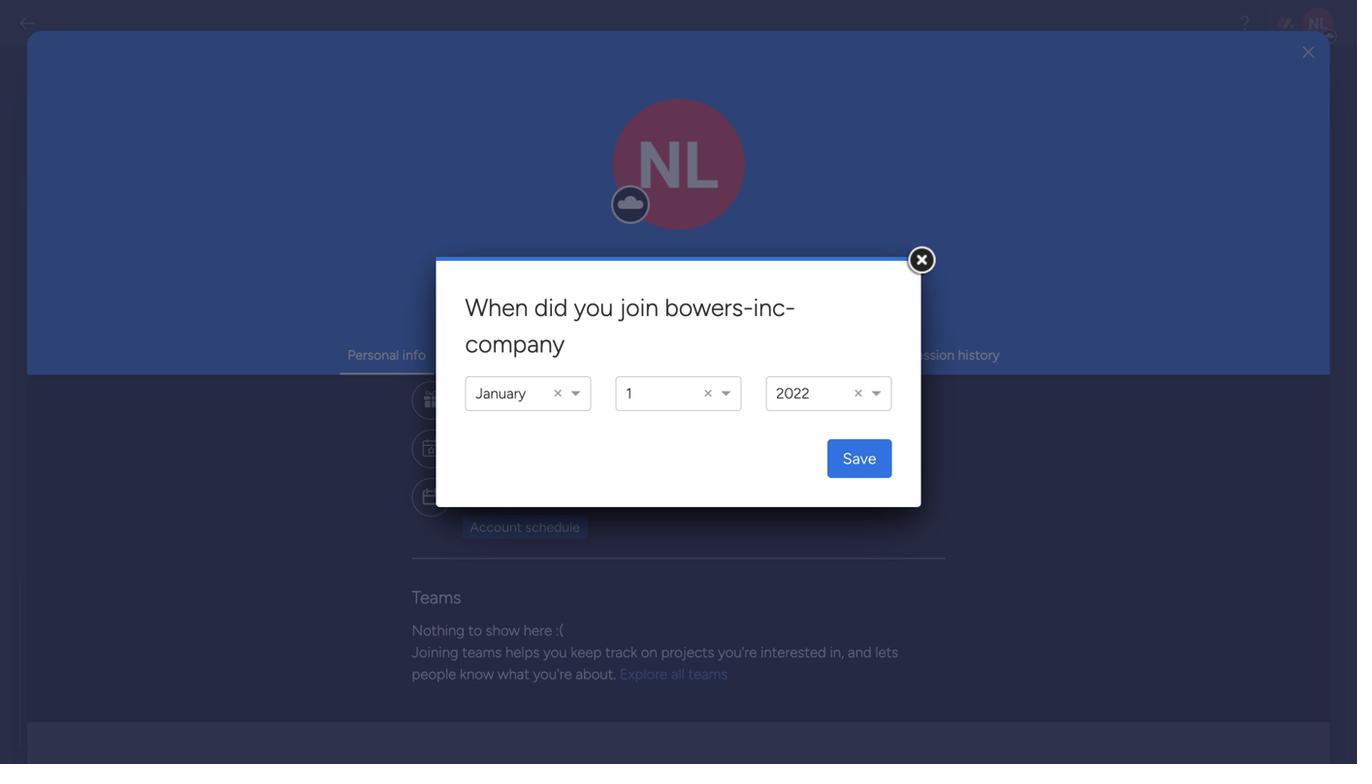 Task type: describe. For each thing, give the bounding box(es) containing it.
schedules
[[501, 488, 566, 505]]

will inside all of the account's boards (including shareable and private boards) will be packed into a zip file with any files you might have in those boards.
[[372, 636, 392, 652]]

the up system
[[373, 168, 393, 185]]

session
[[908, 347, 955, 363]]

change
[[322, 168, 369, 185]]

to inside 'decide whether or not to present weekends on the timeline. this will set the default presentation mode, and users may change it from each timeline view or widget.'
[[462, 317, 475, 333]]

all inside change the first day of the week in the all date related places in the system (date picker, timeline, etc..)
[[562, 168, 575, 185]]

the up users
[[611, 317, 631, 333]]

the inside all of the account's boards (including shareable and private boards) will be packed into a zip file with any files you might have in those boards.
[[357, 616, 377, 632]]

session history link
[[908, 347, 1000, 363]]

your
[[378, 582, 413, 603]]

1 vertical spatial you're
[[718, 644, 757, 662]]

zip
[[568, 582, 591, 603]]

noah
[[613, 254, 683, 289]]

info
[[403, 347, 426, 363]]

in,
[[830, 644, 844, 662]]

nothing
[[412, 623, 465, 640]]

inc-
[[753, 293, 796, 323]]

change
[[322, 358, 367, 374]]

each
[[414, 358, 444, 374]]

january
[[476, 385, 526, 403]]

the down change
[[322, 189, 342, 205]]

projects
[[661, 644, 715, 662]]

date
[[578, 168, 605, 185]]

all
[[322, 616, 337, 632]]

places
[[654, 168, 693, 185]]

help image
[[1235, 14, 1255, 33]]

teams
[[412, 587, 461, 608]]

export account data
[[322, 533, 536, 561]]

api button
[[19, 344, 245, 382]]

working
[[451, 347, 502, 363]]

learn more button
[[60, 699, 146, 731]]

show
[[351, 382, 385, 399]]

timeline.
[[634, 317, 686, 333]]

hide
[[351, 402, 380, 418]]

in inside all of the account's boards (including shareable and private boards) will be packed into a zip file with any files you might have in those boards.
[[354, 656, 365, 673]]

set
[[373, 337, 392, 354]]

2022
[[776, 385, 810, 403]]

0 vertical spatial a
[[555, 582, 564, 603]]

here
[[524, 623, 552, 640]]

2 vertical spatial you're
[[533, 666, 572, 684]]

2001
[[593, 392, 626, 409]]

this
[[322, 337, 347, 354]]

1 vertical spatial account
[[468, 582, 532, 603]]

(date
[[393, 189, 425, 205]]

will inside 'decide whether or not to present weekends on the timeline. this will set the default presentation mode, and users may change it from each timeline view or widget.'
[[350, 337, 370, 354]]

when did you join bowers-inc- company
[[465, 293, 796, 359]]

of inside change the first day of the week in the all date related places in the system (date picker, timeline, etc..)
[[449, 168, 462, 185]]

boards.
[[406, 656, 450, 673]]

when
[[465, 293, 528, 323]]

0 vertical spatial or
[[422, 317, 434, 333]]

did
[[534, 293, 568, 323]]

admin
[[659, 300, 698, 317]]

day
[[424, 168, 446, 185]]

teams inside joining teams helps you keep track on projects you're interested in, and lets people know what you're about.
[[462, 644, 502, 662]]

file inside all of the account's boards (including shareable and private boards) will be packed into a zip file with any files you might have in those boards.
[[522, 636, 541, 652]]

a inside all of the account's boards (including shareable and private boards) will be packed into a zip file with any files you might have in those boards.
[[488, 636, 495, 652]]

work for work schedule
[[520, 93, 558, 113]]

teams button
[[412, 587, 461, 608]]

working status
[[451, 347, 542, 363]]

show weekends
[[351, 382, 450, 399]]

shareable
[[550, 616, 610, 632]]

history
[[958, 347, 1000, 363]]

0 vertical spatial account
[[397, 533, 483, 561]]

and inside all of the account's boards (including shareable and private boards) will be packed into a zip file with any files you might have in those boards.
[[613, 616, 636, 632]]

account's
[[380, 616, 438, 632]]

back to workspace image
[[17, 14, 37, 33]]

change the first day of the week in the all date related places in the system (date picker, timeline, etc..)
[[322, 168, 707, 205]]

export for export account data
[[322, 533, 392, 561]]

company
[[465, 330, 565, 359]]

you inside joining teams helps you keep track on projects you're interested in, and lets people know what you're about.
[[543, 644, 567, 662]]

not
[[438, 317, 458, 333]]

related
[[609, 168, 651, 185]]

working status link
[[451, 347, 542, 363]]

save
[[843, 450, 877, 468]]

session history
[[908, 347, 1000, 363]]

work schedules you're assigned to:
[[464, 488, 690, 505]]

users
[[613, 337, 645, 354]]

packed
[[414, 636, 458, 652]]

whole
[[417, 582, 464, 603]]

join
[[620, 293, 659, 323]]

zip
[[499, 636, 519, 652]]

present
[[478, 317, 524, 333]]

files
[[599, 636, 624, 652]]

timeline
[[447, 358, 495, 374]]

you inside all of the account's boards (including shareable and private boards) will be packed into a zip file with any files you might have in those boards.
[[627, 636, 649, 652]]

to:
[[673, 488, 690, 505]]

timeline weekends
[[322, 288, 454, 307]]

you inside when did you join bowers-inc- company
[[574, 293, 614, 323]]

export your whole account in a zip file (.zip)
[[322, 582, 662, 603]]

api
[[73, 352, 99, 373]]

keep
[[571, 644, 602, 662]]

1 horizontal spatial teams
[[688, 666, 728, 684]]

boards
[[441, 616, 483, 632]]

dec
[[529, 392, 554, 409]]

weekends inside 'decide whether or not to present weekends on the timeline. this will set the default presentation mode, and users may change it from each timeline view or widget.'
[[528, 317, 589, 333]]

presentation
[[465, 337, 542, 354]]

what
[[498, 666, 530, 684]]

1 vertical spatial all
[[671, 666, 685, 684]]

show
[[486, 623, 520, 640]]

joining
[[412, 644, 459, 662]]

weekends for show weekends
[[389, 382, 450, 399]]

into
[[461, 636, 485, 652]]

noah lott button
[[412, 254, 946, 289]]

in right places
[[697, 168, 707, 185]]



Task type: locate. For each thing, give the bounding box(es) containing it.
first
[[396, 168, 420, 185]]

learn
[[69, 707, 102, 723]]

all of the account's boards (including shareable and private boards) will be packed into a zip file with any files you might have in those boards.
[[322, 616, 688, 673]]

2 vertical spatial and
[[848, 644, 872, 662]]

mode,
[[546, 337, 584, 354]]

0 vertical spatial on
[[592, 317, 608, 333]]

and inside 'decide whether or not to present weekends on the timeline. this will set the default presentation mode, and users may change it from each timeline view or widget.'
[[587, 337, 609, 354]]

× for january
[[553, 382, 563, 403]]

export up your
[[322, 533, 392, 561]]

of inside all of the account's boards (including shareable and private boards) will be packed into a zip file with any files you might have in those boards.
[[341, 616, 354, 632]]

1 horizontal spatial a
[[555, 582, 564, 603]]

all down the projects
[[671, 666, 685, 684]]

birthday:
[[464, 392, 521, 409]]

1 horizontal spatial of
[[449, 168, 462, 185]]

may
[[648, 337, 674, 354]]

you right did
[[574, 293, 614, 323]]

widget.
[[546, 358, 591, 374]]

view
[[499, 358, 527, 374]]

of right day
[[449, 168, 462, 185]]

1 vertical spatial of
[[341, 616, 354, 632]]

account up whole
[[397, 533, 483, 561]]

export up all
[[322, 582, 374, 603]]

weekends up whether
[[384, 288, 454, 307]]

week
[[489, 168, 521, 185]]

0 vertical spatial of
[[449, 168, 462, 185]]

and inside joining teams helps you keep track on projects you're interested in, and lets people know what you're about.
[[848, 644, 872, 662]]

and left users
[[587, 337, 609, 354]]

1 vertical spatial will
[[372, 636, 392, 652]]

× right the 1 option
[[703, 382, 714, 403]]

0 vertical spatial all
[[562, 168, 575, 185]]

in up etc..)
[[524, 168, 535, 185]]

× down widget.
[[553, 382, 563, 403]]

timeline
[[322, 288, 380, 307]]

noah lott
[[613, 254, 744, 289]]

picker,
[[428, 189, 468, 205]]

you're right the projects
[[718, 644, 757, 662]]

the up etc..)
[[538, 168, 558, 185]]

1 horizontal spatial will
[[372, 636, 392, 652]]

noah lott image
[[1303, 8, 1334, 39]]

1 vertical spatial or
[[530, 358, 543, 374]]

on left join
[[592, 317, 608, 333]]

you down :(
[[543, 644, 567, 662]]

× right 2022
[[853, 382, 864, 403]]

account
[[397, 533, 483, 561], [468, 582, 532, 603]]

it
[[370, 358, 379, 374]]

be
[[395, 636, 410, 652]]

or left the not
[[422, 317, 434, 333]]

0 vertical spatial export
[[322, 533, 392, 561]]

on inside joining teams helps you keep track on projects you're interested in, and lets people know what you're about.
[[641, 644, 658, 662]]

in left zip
[[537, 582, 550, 603]]

:(
[[556, 623, 564, 640]]

export for export your whole account in a zip file (.zip)
[[322, 582, 374, 603]]

1 horizontal spatial ×
[[703, 382, 714, 403]]

about.
[[576, 666, 616, 684]]

2 horizontal spatial ×
[[853, 382, 864, 403]]

on inside 'decide whether or not to present weekends on the timeline. this will set the default presentation mode, and users may change it from each timeline view or widget.'
[[592, 317, 608, 333]]

all left "date"
[[562, 168, 575, 185]]

work left schedules
[[464, 488, 497, 505]]

explore all teams link
[[620, 666, 728, 684]]

you're left assigned
[[570, 488, 608, 505]]

1 vertical spatial work
[[464, 488, 497, 505]]

you're
[[570, 488, 608, 505], [718, 644, 757, 662], [533, 666, 572, 684]]

of
[[449, 168, 462, 185], [341, 616, 354, 632]]

to right the not
[[462, 317, 475, 333]]

the up boards)
[[357, 616, 377, 632]]

teams
[[462, 644, 502, 662], [688, 666, 728, 684]]

0 horizontal spatial of
[[341, 616, 354, 632]]

1 vertical spatial to
[[468, 623, 482, 640]]

weekends for timeline weekends
[[384, 288, 454, 307]]

on up the explore
[[641, 644, 658, 662]]

2022 option
[[776, 385, 810, 403]]

work for work schedules you're assigned to:
[[464, 488, 497, 505]]

1 horizontal spatial or
[[530, 358, 543, 374]]

0 horizontal spatial file
[[522, 636, 541, 652]]

0 horizontal spatial and
[[587, 337, 609, 354]]

in right have
[[354, 656, 365, 673]]

you're down the with
[[533, 666, 572, 684]]

3 × from the left
[[853, 382, 864, 403]]

0 vertical spatial to
[[462, 317, 475, 333]]

people
[[412, 666, 456, 684]]

0 vertical spatial and
[[587, 337, 609, 354]]

nothing to show here :(
[[412, 623, 564, 640]]

from
[[382, 358, 411, 374]]

interested
[[761, 644, 826, 662]]

will left set
[[350, 337, 370, 354]]

× for 1
[[703, 382, 714, 403]]

weekends for hide weekends
[[383, 402, 444, 418]]

0 horizontal spatial will
[[350, 337, 370, 354]]

might
[[653, 636, 688, 652]]

status
[[505, 347, 542, 363]]

1 horizontal spatial and
[[613, 616, 636, 632]]

1 option
[[626, 385, 632, 403]]

0 horizontal spatial on
[[592, 317, 608, 333]]

the up from
[[395, 337, 416, 354]]

etc..)
[[526, 189, 557, 205]]

1 export from the top
[[322, 533, 392, 561]]

have
[[322, 656, 351, 673]]

those
[[368, 656, 403, 673]]

you
[[574, 293, 614, 323], [627, 636, 649, 652], [543, 644, 567, 662]]

1 × from the left
[[553, 382, 563, 403]]

1
[[626, 385, 632, 403]]

1 vertical spatial a
[[488, 636, 495, 652]]

0 vertical spatial you're
[[570, 488, 608, 505]]

close image
[[1303, 45, 1315, 59]]

1 horizontal spatial you
[[574, 293, 614, 323]]

assigned
[[612, 488, 669, 505]]

1 vertical spatial file
[[522, 636, 541, 652]]

of right all
[[341, 616, 354, 632]]

the left week
[[465, 168, 485, 185]]

1 horizontal spatial on
[[641, 644, 658, 662]]

0 horizontal spatial work
[[464, 488, 497, 505]]

account up "(including" at the left of page
[[468, 582, 532, 603]]

learn more
[[69, 707, 137, 723]]

decide
[[322, 317, 365, 333]]

file
[[595, 582, 619, 603], [522, 636, 541, 652]]

1 vertical spatial export
[[322, 582, 374, 603]]

0 horizontal spatial teams
[[462, 644, 502, 662]]

2 × from the left
[[703, 382, 714, 403]]

×
[[553, 382, 563, 403], [703, 382, 714, 403], [853, 382, 864, 403]]

explore
[[620, 666, 668, 684]]

or right view
[[530, 358, 543, 374]]

data
[[489, 533, 536, 561]]

lets
[[875, 644, 899, 662]]

0 horizontal spatial a
[[488, 636, 495, 652]]

save button
[[827, 440, 892, 478]]

2 horizontal spatial you
[[627, 636, 649, 652]]

teams down the projects
[[688, 666, 728, 684]]

1 horizontal spatial file
[[595, 582, 619, 603]]

helps
[[505, 644, 540, 662]]

explore all teams
[[620, 666, 728, 684]]

weekends down each
[[389, 382, 450, 399]]

teams up know
[[462, 644, 502, 662]]

with
[[544, 636, 571, 652]]

0 horizontal spatial you
[[543, 644, 567, 662]]

beta
[[645, 95, 673, 112]]

all
[[562, 168, 575, 185], [671, 666, 685, 684]]

2 horizontal spatial and
[[848, 644, 872, 662]]

0 vertical spatial file
[[595, 582, 619, 603]]

1 horizontal spatial work
[[520, 93, 558, 113]]

will
[[350, 337, 370, 354], [372, 636, 392, 652]]

work schedule
[[520, 93, 628, 113]]

0 horizontal spatial all
[[562, 168, 575, 185]]

schedule
[[562, 93, 628, 113]]

personal info
[[348, 347, 426, 363]]

help
[[1209, 715, 1244, 735]]

1 vertical spatial on
[[641, 644, 658, 662]]

1 horizontal spatial all
[[671, 666, 685, 684]]

0 horizontal spatial or
[[422, 317, 434, 333]]

default
[[419, 337, 462, 354]]

track
[[605, 644, 637, 662]]

hide weekends
[[351, 402, 444, 418]]

and up the files
[[613, 616, 636, 632]]

personal info link
[[348, 347, 426, 363]]

weekends up mode,
[[528, 317, 589, 333]]

weekends down show weekends
[[383, 402, 444, 418]]

0 vertical spatial work
[[520, 93, 558, 113]]

know
[[460, 666, 494, 684]]

bowers-
[[665, 293, 753, 323]]

you right the files
[[627, 636, 649, 652]]

will up 'those'
[[372, 636, 392, 652]]

joining teams helps you keep track on projects you're interested in, and lets people know what you're about.
[[412, 644, 899, 684]]

2 export from the top
[[322, 582, 374, 603]]

system
[[346, 189, 389, 205]]

0 vertical spatial teams
[[462, 644, 502, 662]]

to left 'show'
[[468, 623, 482, 640]]

and right the in, at bottom
[[848, 644, 872, 662]]

1 vertical spatial teams
[[688, 666, 728, 684]]

export
[[322, 533, 392, 561], [322, 582, 374, 603]]

on
[[592, 317, 608, 333], [641, 644, 658, 662]]

0 vertical spatial will
[[350, 337, 370, 354]]

personal
[[348, 347, 399, 363]]

× for 2022
[[853, 382, 864, 403]]

or
[[422, 317, 434, 333], [530, 358, 543, 374]]

work left the schedule
[[520, 93, 558, 113]]

january option
[[476, 385, 526, 403]]

1 vertical spatial and
[[613, 616, 636, 632]]

any
[[574, 636, 595, 652]]

0 horizontal spatial ×
[[553, 382, 563, 403]]



Task type: vqa. For each thing, say whether or not it's contained in the screenshot.
Showing:
no



